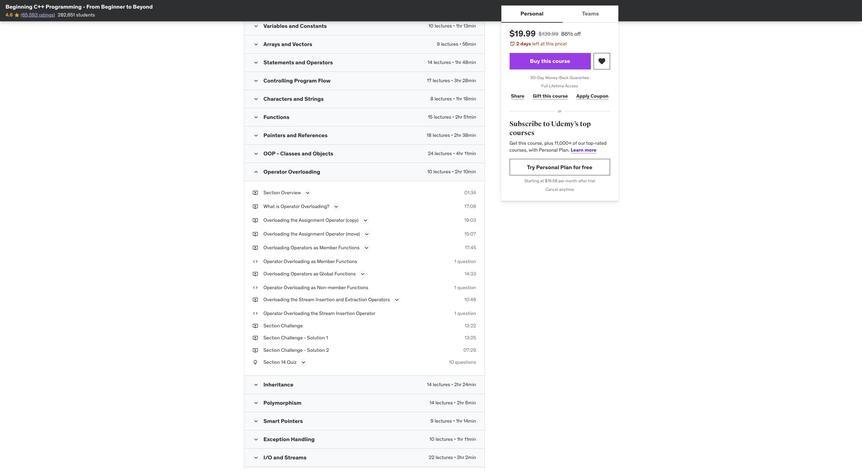 Task type: describe. For each thing, give the bounding box(es) containing it.
14min
[[464, 419, 477, 425]]

8
[[431, 96, 434, 102]]

30-day money-back guarantee full lifetime access
[[531, 75, 590, 89]]

1 question for functions
[[455, 285, 477, 291]]

small image for polymorphism
[[253, 400, 260, 407]]

small image for statements and operators
[[253, 59, 260, 66]]

10 for exception handling
[[430, 437, 435, 443]]

18
[[427, 132, 432, 138]]

with
[[529, 147, 538, 153]]

3hr for i/o and streams
[[457, 455, 465, 461]]

plan.
[[559, 147, 570, 153]]

22
[[429, 455, 435, 461]]

to inside subscribe to udemy's top courses
[[543, 120, 550, 128]]

per
[[559, 179, 565, 184]]

xsmall image for overloading operators as global functions
[[253, 271, 258, 278]]

18min
[[464, 96, 477, 102]]

15
[[428, 114, 433, 120]]

9 lectures • 1hr 14min
[[431, 419, 477, 425]]

10 questions
[[449, 360, 477, 366]]

strings
[[305, 95, 324, 102]]

course for buy this course
[[553, 58, 571, 64]]

1 for operator overloading as non-member functions
[[455, 285, 457, 291]]

full
[[542, 83, 548, 89]]

operators down operator overloading as member functions
[[291, 271, 313, 277]]

0 vertical spatial insertion
[[316, 297, 335, 303]]

7 xsmall image from the top
[[253, 360, 258, 367]]

2 days left at this price!
[[517, 41, 568, 47]]

show lecture description image for section 14 quiz
[[300, 360, 307, 367]]

apply coupon button
[[575, 89, 611, 103]]

and down 'member'
[[336, 297, 344, 303]]

left
[[533, 41, 540, 47]]

the for overloading the assignment operator (copy)
[[291, 217, 298, 224]]

small image for oop - classes and objects
[[253, 150, 260, 157]]

share
[[511, 93, 525, 99]]

14 for inheritance
[[427, 382, 432, 388]]

operator overloading as member functions
[[264, 259, 357, 265]]

1 question from the top
[[458, 259, 477, 265]]

section for section overview
[[264, 190, 280, 196]]

small image for arrays and vectors
[[253, 41, 260, 48]]

personal inside the get this course, plus 11,000+ of our top-rated courses, with personal plan.
[[539, 147, 558, 153]]

13min
[[464, 23, 477, 29]]

for
[[574, 164, 581, 171]]

lectures for polymorphism
[[436, 400, 453, 407]]

characters
[[264, 95, 292, 102]]

starting
[[525, 179, 540, 184]]

5 xsmall image from the top
[[253, 323, 258, 330]]

10 for variables and constants
[[429, 23, 434, 29]]

lectures for inheritance
[[433, 382, 451, 388]]

learn more
[[571, 147, 597, 153]]

4hr
[[456, 150, 464, 157]]

2 vertical spatial personal
[[537, 164, 560, 171]]

teams button
[[563, 6, 619, 22]]

off
[[575, 30, 581, 37]]

and for strings
[[294, 95, 304, 102]]

(copy)
[[346, 217, 359, 224]]

beyond
[[133, 3, 153, 10]]

assignment for (move)
[[299, 231, 325, 237]]

the down overloading the stream insertion and extraction operators
[[311, 311, 318, 317]]

2hr for polymorphism
[[457, 400, 464, 407]]

buy this course button
[[510, 53, 591, 69]]

11,000+
[[555, 140, 572, 146]]

282,651
[[58, 12, 75, 18]]

1 vertical spatial 2
[[326, 348, 329, 354]]

challenge for section challenge
[[281, 323, 303, 329]]

free
[[582, 164, 593, 171]]

0 vertical spatial to
[[126, 3, 132, 10]]

10 lectures • 1hr 13min
[[429, 23, 477, 29]]

and for references
[[287, 132, 297, 139]]

15:07
[[465, 231, 477, 237]]

lectures for variables and constants
[[435, 23, 452, 29]]

personal inside button
[[521, 10, 544, 17]]

8 lectures • 1hr 18min
[[431, 96, 477, 102]]

14 lectures • 2hr 24min
[[427, 382, 477, 388]]

at inside starting at $16.58 per month after trial cancel anytime
[[541, 179, 544, 184]]

0 horizontal spatial stream
[[299, 297, 315, 303]]

overloading operators as member functions
[[264, 245, 360, 251]]

vectors
[[293, 41, 313, 48]]

solution for 2
[[307, 348, 325, 354]]

• for oop - classes and objects
[[454, 150, 455, 157]]

section challenge - solution 2
[[264, 348, 329, 354]]

5 xsmall image from the top
[[253, 285, 258, 291]]

share button
[[510, 89, 526, 103]]

overloading?
[[301, 204, 330, 210]]

lectures for pointers and references
[[433, 132, 450, 138]]

- up students
[[83, 3, 85, 10]]

operators up operator overloading as member functions
[[291, 245, 313, 251]]

get this course, plus 11,000+ of our top-rated courses, with personal plan.
[[510, 140, 607, 153]]

• for exception handling
[[454, 437, 456, 443]]

solution for 1
[[307, 335, 325, 341]]

beginning c++ programming - from beginner to beyond
[[6, 3, 153, 10]]

apply coupon
[[577, 93, 609, 99]]

statements and operators
[[264, 59, 333, 66]]

2hr for functions
[[456, 114, 463, 120]]

member
[[328, 285, 346, 291]]

lifetime
[[549, 83, 565, 89]]

14 lectures • 2hr 6min
[[430, 400, 477, 407]]

pointers and references
[[264, 132, 328, 139]]

and for operators
[[296, 59, 306, 66]]

and for streams
[[274, 455, 283, 462]]

section overview
[[264, 190, 301, 196]]

gift this course link
[[532, 89, 570, 103]]

small image for inheritance
[[253, 382, 260, 389]]

section for section challenge - solution 2
[[264, 348, 280, 354]]

as for operator overloading as member functions
[[311, 259, 316, 265]]

• for smart pointers
[[454, 419, 455, 425]]

4 xsmall image from the top
[[253, 311, 258, 317]]

controlling program flow
[[264, 77, 331, 84]]

price!
[[555, 41, 568, 47]]

small image for exception handling
[[253, 437, 260, 444]]

10min
[[464, 169, 477, 175]]

extraction
[[345, 297, 367, 303]]

2hr for operator overloading
[[455, 169, 462, 175]]

10:46
[[465, 297, 477, 303]]

courses,
[[510, 147, 528, 153]]

13:22
[[465, 323, 477, 329]]

flow
[[318, 77, 331, 84]]

1 1 question from the top
[[455, 259, 477, 265]]

lectures for arrays and vectors
[[441, 41, 459, 47]]

- down section challenge - solution 1
[[304, 348, 306, 354]]

cancel
[[546, 187, 559, 192]]

courses
[[510, 129, 535, 137]]

exception
[[264, 437, 290, 443]]

students
[[76, 12, 95, 18]]

1 horizontal spatial insertion
[[336, 311, 355, 317]]

(65,593 ratings)
[[21, 12, 55, 18]]

show lecture description image for what is operator overloading?
[[333, 204, 340, 210]]

38min
[[463, 132, 477, 138]]

2hr for inheritance
[[455, 382, 462, 388]]

• for statements and operators
[[452, 59, 454, 65]]

1hr for constants
[[456, 23, 463, 29]]

guarantee
[[570, 75, 590, 80]]

2min
[[466, 455, 477, 461]]

14 left quiz
[[281, 360, 286, 366]]

3hr for controlling program flow
[[455, 77, 462, 84]]

this down $139.99 on the right top of page
[[546, 41, 554, 47]]

lectures for characters and strings
[[435, 96, 452, 102]]

- right oop
[[277, 150, 279, 157]]

14 for statements and operators
[[428, 59, 433, 65]]

24min
[[463, 382, 477, 388]]

- up section challenge - solution 2 on the left bottom
[[304, 335, 306, 341]]

1 horizontal spatial 2
[[517, 41, 520, 47]]

small image for variables and constants
[[253, 23, 260, 30]]

14 lectures • 1hr 48min
[[428, 59, 477, 65]]

(move)
[[346, 231, 360, 237]]

question for operator
[[458, 311, 477, 317]]

48min
[[463, 59, 477, 65]]

alarm image
[[510, 41, 515, 46]]

small image for functions
[[253, 114, 260, 121]]

lectures for smart pointers
[[435, 419, 452, 425]]

challenge for section challenge - solution 2
[[281, 348, 303, 354]]

personal button
[[502, 6, 563, 22]]

and right classes
[[302, 150, 312, 157]]

polymorphism
[[264, 400, 302, 407]]

show lecture description image for section overview
[[305, 190, 312, 197]]

1hr for strings
[[456, 96, 463, 102]]

as for overloading operators as member functions
[[314, 245, 319, 251]]

what is operator overloading?
[[264, 204, 330, 210]]

beginning
[[6, 3, 33, 10]]

arrays
[[264, 41, 280, 48]]



Task type: locate. For each thing, give the bounding box(es) containing it.
• for characters and strings
[[453, 96, 455, 102]]

14 down the 14 lectures • 2hr 24min at the bottom of page
[[430, 400, 435, 407]]

as up overloading operators as global functions at bottom left
[[311, 259, 316, 265]]

0 vertical spatial 11min
[[465, 150, 477, 157]]

6 xsmall image from the top
[[253, 335, 258, 342]]

17:06
[[465, 204, 477, 210]]

4 xsmall image from the top
[[253, 271, 258, 278]]

10 lectures • 2hr 10min
[[428, 169, 477, 175]]

and left the strings
[[294, 95, 304, 102]]

1 question up 14:33 on the bottom of the page
[[455, 259, 477, 265]]

operator
[[264, 168, 287, 175], [281, 204, 300, 210], [326, 217, 345, 224], [326, 231, 345, 237], [264, 259, 283, 265], [264, 285, 283, 291], [264, 311, 283, 317], [356, 311, 376, 317]]

• for arrays and vectors
[[460, 41, 462, 47]]

1 section from the top
[[264, 190, 280, 196]]

small image for pointers and references
[[253, 132, 260, 139]]

2 section from the top
[[264, 323, 280, 329]]

day
[[538, 75, 545, 80]]

handling
[[291, 437, 315, 443]]

10
[[429, 23, 434, 29], [428, 169, 433, 175], [449, 360, 454, 366], [430, 437, 435, 443]]

1hr left 13min
[[456, 23, 463, 29]]

• for i/o and streams
[[454, 455, 456, 461]]

1 vertical spatial pointers
[[281, 418, 303, 425]]

this for gift
[[543, 93, 552, 99]]

11min down 14min at right
[[465, 437, 477, 443]]

as left the global
[[314, 271, 319, 277]]

6 small image from the top
[[253, 382, 260, 389]]

section up the section 14 quiz
[[264, 348, 280, 354]]

$139.99
[[539, 30, 559, 37]]

small image
[[253, 23, 260, 30], [253, 59, 260, 66], [253, 77, 260, 84], [253, 96, 260, 103], [253, 169, 260, 176], [253, 382, 260, 389], [253, 400, 260, 407], [253, 419, 260, 426]]

our
[[579, 140, 586, 146]]

1 vertical spatial challenge
[[281, 335, 303, 341]]

• left 14min at right
[[454, 419, 455, 425]]

0 vertical spatial 3hr
[[455, 77, 462, 84]]

• for controlling program flow
[[452, 77, 453, 84]]

0 vertical spatial challenge
[[281, 323, 303, 329]]

personal
[[521, 10, 544, 17], [539, 147, 558, 153], [537, 164, 560, 171]]

5 small image from the top
[[253, 437, 260, 444]]

functions for overloading operators as member functions
[[339, 245, 360, 251]]

6 xsmall image from the top
[[253, 297, 258, 304]]

2 xsmall image from the top
[[253, 217, 258, 224]]

this right buy
[[542, 58, 552, 64]]

pointers up exception handling
[[281, 418, 303, 425]]

small image for operator overloading
[[253, 169, 260, 176]]

1 question up 10:46
[[455, 285, 477, 291]]

days
[[521, 41, 532, 47]]

• left 13min
[[454, 23, 455, 29]]

udemy's
[[552, 120, 579, 128]]

(65,593
[[21, 12, 38, 18]]

variables
[[264, 22, 288, 29]]

1 for operator overloading the stream insertion operator
[[455, 311, 457, 317]]

0 vertical spatial personal
[[521, 10, 544, 17]]

member down "overloading the assignment operator (move)"
[[320, 245, 338, 251]]

1 question
[[455, 259, 477, 265], [455, 285, 477, 291], [455, 311, 477, 317]]

1 question up 13:22
[[455, 311, 477, 317]]

2 vertical spatial challenge
[[281, 348, 303, 354]]

functions for overloading operators as global functions
[[335, 271, 356, 277]]

14:33
[[465, 271, 477, 277]]

quiz
[[287, 360, 297, 366]]

1 horizontal spatial stream
[[319, 311, 335, 317]]

30-
[[531, 75, 538, 80]]

course inside "button"
[[553, 58, 571, 64]]

non-
[[317, 285, 328, 291]]

2hr left 10min
[[455, 169, 462, 175]]

course up back
[[553, 58, 571, 64]]

1hr down 9 lectures • 1hr 14min at the bottom
[[457, 437, 464, 443]]

0 vertical spatial stream
[[299, 297, 315, 303]]

show lecture description image right (move)
[[364, 231, 371, 238]]

• left 10min
[[452, 169, 454, 175]]

lectures for statements and operators
[[434, 59, 451, 65]]

operator overloading
[[264, 168, 321, 175]]

1 vertical spatial at
[[541, 179, 544, 184]]

lectures right 8
[[435, 96, 452, 102]]

2 course from the top
[[553, 93, 568, 99]]

learn
[[571, 147, 584, 153]]

2 vertical spatial question
[[458, 311, 477, 317]]

section down section challenge
[[264, 335, 280, 341]]

1 vertical spatial member
[[317, 259, 335, 265]]

lectures down the 14 lectures • 2hr 24min at the bottom of page
[[436, 400, 453, 407]]

gift
[[533, 93, 542, 99]]

2 1 question from the top
[[455, 285, 477, 291]]

global
[[320, 271, 334, 277]]

3 small image from the top
[[253, 77, 260, 84]]

show lecture description image for overloading operators as global functions
[[359, 271, 366, 278]]

• left 28min
[[452, 77, 453, 84]]

• left 38min
[[452, 132, 453, 138]]

1 small image from the top
[[253, 23, 260, 30]]

beginner
[[101, 3, 125, 10]]

the down operator overloading as non-member functions
[[291, 297, 298, 303]]

small image for smart pointers
[[253, 419, 260, 426]]

exception handling
[[264, 437, 315, 443]]

the for overloading the stream insertion and extraction operators
[[291, 297, 298, 303]]

show lecture description image up extraction
[[359, 271, 366, 278]]

xsmall image
[[253, 204, 258, 210], [253, 231, 258, 238], [253, 259, 258, 265], [253, 311, 258, 317], [253, 323, 258, 330], [253, 335, 258, 342], [253, 360, 258, 367]]

2 down section challenge - solution 1
[[326, 348, 329, 354]]

show lecture description image for overloading the assignment operator (move)
[[364, 231, 371, 238]]

question for functions
[[458, 285, 477, 291]]

7 xsmall image from the top
[[253, 348, 258, 354]]

2hr left 51min
[[456, 114, 463, 120]]

0 horizontal spatial 9
[[431, 419, 434, 425]]

small image for i/o and streams
[[253, 455, 260, 462]]

10 lectures • 1hr 11min
[[430, 437, 477, 443]]

is
[[276, 204, 280, 210]]

question up 10:46
[[458, 285, 477, 291]]

try personal plan for free link
[[510, 159, 611, 176]]

1 horizontal spatial 9
[[437, 41, 440, 47]]

1hr for operators
[[455, 59, 462, 65]]

xsmall image for overloading the assignment operator (copy)
[[253, 217, 258, 224]]

1 vertical spatial solution
[[307, 348, 325, 354]]

gift this course
[[533, 93, 568, 99]]

at left $16.58
[[541, 179, 544, 184]]

month
[[566, 179, 578, 184]]

section for section challenge - solution 1
[[264, 335, 280, 341]]

1 vertical spatial question
[[458, 285, 477, 291]]

c++
[[34, 3, 44, 10]]

overloading operators as global functions
[[264, 271, 356, 277]]

lectures right 15
[[434, 114, 452, 120]]

arrays and vectors
[[264, 41, 313, 48]]

personal up $19.99
[[521, 10, 544, 17]]

0 vertical spatial assignment
[[299, 217, 325, 224]]

lectures up 14 lectures • 2hr 6min
[[433, 382, 451, 388]]

01:34
[[465, 190, 477, 196]]

functions for operator overloading as member functions
[[336, 259, 357, 265]]

and up classes
[[287, 132, 297, 139]]

10 for operator overloading
[[428, 169, 433, 175]]

to left the beyond
[[126, 3, 132, 10]]

xsmall image
[[253, 190, 258, 197], [253, 217, 258, 224], [253, 245, 258, 252], [253, 271, 258, 278], [253, 285, 258, 291], [253, 297, 258, 304], [253, 348, 258, 354]]

9 up 14 lectures • 1hr 48min
[[437, 41, 440, 47]]

0 vertical spatial pointers
[[264, 132, 286, 139]]

• left the 18min
[[453, 96, 455, 102]]

4 small image from the top
[[253, 150, 260, 157]]

51min
[[464, 114, 477, 120]]

0 vertical spatial 2
[[517, 41, 520, 47]]

show lecture description image for overloading the assignment operator (copy)
[[362, 217, 369, 224]]

3hr
[[455, 77, 462, 84], [457, 455, 465, 461]]

lectures down 24 lectures • 4hr 11min
[[434, 169, 451, 175]]

challenge for section challenge - solution 1
[[281, 335, 303, 341]]

course down "lifetime"
[[553, 93, 568, 99]]

8 small image from the top
[[253, 419, 260, 426]]

15 lectures • 2hr 51min
[[428, 114, 477, 120]]

86%
[[562, 30, 574, 37]]

• for operator overloading
[[452, 169, 454, 175]]

0 horizontal spatial 2
[[326, 348, 329, 354]]

inheritance
[[264, 382, 294, 389]]

1 small image from the top
[[253, 41, 260, 48]]

stream down overloading the stream insertion and extraction operators
[[319, 311, 335, 317]]

18 lectures • 2hr 38min
[[427, 132, 477, 138]]

this right 'gift' at the right top
[[543, 93, 552, 99]]

07:29
[[464, 348, 477, 354]]

solution down section challenge - solution 1
[[307, 348, 325, 354]]

• left 4hr
[[454, 150, 455, 157]]

section up section challenge - solution 1
[[264, 323, 280, 329]]

try
[[528, 164, 535, 171]]

1 vertical spatial assignment
[[299, 231, 325, 237]]

1hr left 48min
[[455, 59, 462, 65]]

9
[[437, 41, 440, 47], [431, 419, 434, 425]]

small image for controlling program flow
[[253, 77, 260, 84]]

smart pointers
[[264, 418, 303, 425]]

insertion down extraction
[[336, 311, 355, 317]]

references
[[298, 132, 328, 139]]

0 vertical spatial member
[[320, 245, 338, 251]]

as for overloading operators as global functions
[[314, 271, 319, 277]]

1 course from the top
[[553, 58, 571, 64]]

1 xsmall image from the top
[[253, 190, 258, 197]]

0 horizontal spatial to
[[126, 3, 132, 10]]

• left the 56min
[[460, 41, 462, 47]]

• down 9 lectures • 1hr 14min at the bottom
[[454, 437, 456, 443]]

1 challenge from the top
[[281, 323, 303, 329]]

subscribe
[[510, 120, 542, 128]]

3 challenge from the top
[[281, 348, 303, 354]]

1 assignment from the top
[[299, 217, 325, 224]]

2hr
[[456, 114, 463, 120], [455, 132, 462, 138], [455, 169, 462, 175], [455, 382, 462, 388], [457, 400, 464, 407]]

and for constants
[[289, 22, 299, 29]]

3hr left 28min
[[455, 77, 462, 84]]

1 vertical spatial 9
[[431, 419, 434, 425]]

more
[[585, 147, 597, 153]]

course for gift this course
[[553, 93, 568, 99]]

section for section 14 quiz
[[264, 360, 280, 366]]

lectures up 10 lectures • 1hr 11min
[[435, 419, 452, 425]]

tab list containing personal
[[502, 6, 619, 23]]

1 11min from the top
[[465, 150, 477, 157]]

this up the courses,
[[519, 140, 527, 146]]

1hr left 14min at right
[[456, 419, 463, 425]]

question up 13:22
[[458, 311, 477, 317]]

0 vertical spatial at
[[541, 41, 545, 47]]

show lecture description image right "overloading?"
[[333, 204, 340, 210]]

challenge up quiz
[[281, 348, 303, 354]]

wishlist image
[[598, 57, 606, 65]]

• for inheritance
[[452, 382, 454, 388]]

7 small image from the top
[[253, 400, 260, 407]]

3 xsmall image from the top
[[253, 259, 258, 265]]

1 vertical spatial course
[[553, 93, 568, 99]]

5 section from the top
[[264, 360, 280, 366]]

19:03
[[465, 217, 477, 224]]

11min for exception handling
[[465, 437, 477, 443]]

• for functions
[[453, 114, 455, 120]]

3 section from the top
[[264, 335, 280, 341]]

this inside buy this course "button"
[[542, 58, 552, 64]]

apply
[[577, 93, 590, 99]]

2 vertical spatial 1 question
[[455, 311, 477, 317]]

or
[[558, 109, 562, 114]]

14 up 14 lectures • 2hr 6min
[[427, 382, 432, 388]]

lectures for functions
[[434, 114, 452, 120]]

6 small image from the top
[[253, 455, 260, 462]]

to
[[126, 3, 132, 10], [543, 120, 550, 128]]

challenge up section challenge - solution 2 on the left bottom
[[281, 335, 303, 341]]

• left 48min
[[452, 59, 454, 65]]

1 horizontal spatial to
[[543, 120, 550, 128]]

28min
[[463, 77, 477, 84]]

section left quiz
[[264, 360, 280, 366]]

and right i/o
[[274, 455, 283, 462]]

2 small image from the top
[[253, 59, 260, 66]]

to left udemy's
[[543, 120, 550, 128]]

2 challenge from the top
[[281, 335, 303, 341]]

program
[[294, 77, 317, 84]]

personal down plus
[[539, 147, 558, 153]]

learn more link
[[571, 147, 597, 153]]

question up 14:33 on the bottom of the page
[[458, 259, 477, 265]]

3 question from the top
[[458, 311, 477, 317]]

operator overloading as non-member functions
[[264, 285, 369, 291]]

0 horizontal spatial insertion
[[316, 297, 335, 303]]

section 14 quiz
[[264, 360, 297, 366]]

9 for arrays and vectors
[[437, 41, 440, 47]]

2 solution from the top
[[307, 348, 325, 354]]

anytime
[[560, 187, 574, 192]]

top-
[[587, 140, 596, 146]]

the for overloading the assignment operator (move)
[[291, 231, 298, 237]]

small image for characters and strings
[[253, 96, 260, 103]]

$16.58
[[545, 179, 558, 184]]

2 xsmall image from the top
[[253, 231, 258, 238]]

from
[[86, 3, 100, 10]]

challenge
[[281, 323, 303, 329], [281, 335, 303, 341], [281, 348, 303, 354]]

1 vertical spatial to
[[543, 120, 550, 128]]

this inside the get this course, plus 11,000+ of our top-rated courses, with personal plan.
[[519, 140, 527, 146]]

4 small image from the top
[[253, 96, 260, 103]]

1 vertical spatial 1 question
[[455, 285, 477, 291]]

xsmall image for overloading operators as member functions
[[253, 245, 258, 252]]

buy
[[530, 58, 540, 64]]

$19.99 $139.99 86% off
[[510, 28, 581, 39]]

2 right alarm image
[[517, 41, 520, 47]]

stream down operator overloading as non-member functions
[[299, 297, 315, 303]]

2hr left 6min
[[457, 400, 464, 407]]

section
[[264, 190, 280, 196], [264, 323, 280, 329], [264, 335, 280, 341], [264, 348, 280, 354], [264, 360, 280, 366]]

3 small image from the top
[[253, 132, 260, 139]]

2 assignment from the top
[[299, 231, 325, 237]]

lectures
[[435, 23, 452, 29], [441, 41, 459, 47], [434, 59, 451, 65], [433, 77, 450, 84], [435, 96, 452, 102], [434, 114, 452, 120], [433, 132, 450, 138], [435, 150, 452, 157], [434, 169, 451, 175], [433, 382, 451, 388], [436, 400, 453, 407], [435, 419, 452, 425], [436, 437, 453, 443], [436, 455, 453, 461]]

3 1 question from the top
[[455, 311, 477, 317]]

at right left
[[541, 41, 545, 47]]

lectures up 22 lectures • 3hr 2min
[[436, 437, 453, 443]]

statements
[[264, 59, 294, 66]]

9 for smart pointers
[[431, 419, 434, 425]]

• for polymorphism
[[454, 400, 456, 407]]

pointers
[[264, 132, 286, 139], [281, 418, 303, 425]]

member for overloading
[[317, 259, 335, 265]]

•
[[454, 23, 455, 29], [460, 41, 462, 47], [452, 59, 454, 65], [452, 77, 453, 84], [453, 96, 455, 102], [453, 114, 455, 120], [452, 132, 453, 138], [454, 150, 455, 157], [452, 169, 454, 175], [452, 382, 454, 388], [454, 400, 456, 407], [454, 419, 455, 425], [454, 437, 456, 443], [454, 455, 456, 461]]

as for operator overloading as non-member functions
[[311, 285, 316, 291]]

1 question for operator
[[455, 311, 477, 317]]

1 for operator overloading as member functions
[[455, 259, 457, 265]]

this inside gift this course link
[[543, 93, 552, 99]]

5 small image from the top
[[253, 169, 260, 176]]

lectures for controlling program flow
[[433, 77, 450, 84]]

i/o and streams
[[264, 455, 307, 462]]

• for pointers and references
[[452, 132, 453, 138]]

1 vertical spatial stream
[[319, 311, 335, 317]]

2 small image from the top
[[253, 114, 260, 121]]

the down overloading the assignment operator (copy)
[[291, 231, 298, 237]]

1 vertical spatial 11min
[[465, 437, 477, 443]]

insertion down "non-"
[[316, 297, 335, 303]]

• left 6min
[[454, 400, 456, 407]]

lectures right 22
[[436, 455, 453, 461]]

tab list
[[502, 6, 619, 23]]

overview
[[281, 190, 301, 196]]

14 for polymorphism
[[430, 400, 435, 407]]

classes
[[280, 150, 301, 157]]

section for section challenge
[[264, 323, 280, 329]]

3hr left 2min
[[457, 455, 465, 461]]

2hr for pointers and references
[[455, 132, 462, 138]]

11min right 4hr
[[465, 150, 477, 157]]

0 vertical spatial 1 question
[[455, 259, 477, 265]]

course,
[[528, 140, 544, 146]]

1 vertical spatial insertion
[[336, 311, 355, 317]]

this for buy
[[542, 58, 552, 64]]

xsmall image for overloading the stream insertion and extraction operators
[[253, 297, 258, 304]]

2 11min from the top
[[465, 437, 477, 443]]

0 vertical spatial 9
[[437, 41, 440, 47]]

starting at $16.58 per month after trial cancel anytime
[[525, 179, 596, 192]]

show lecture description image
[[305, 190, 312, 197], [333, 204, 340, 210], [364, 231, 371, 238], [359, 271, 366, 278]]

section challenge
[[264, 323, 303, 329]]

xsmall image for section overview
[[253, 190, 258, 197]]

1 xsmall image from the top
[[253, 204, 258, 210]]

• left 2min
[[454, 455, 456, 461]]

1 vertical spatial 3hr
[[457, 455, 465, 461]]

get
[[510, 140, 518, 146]]

0 vertical spatial course
[[553, 58, 571, 64]]

show lecture description image
[[362, 217, 369, 224], [363, 245, 370, 252], [394, 297, 400, 304], [300, 360, 307, 367]]

operators up flow
[[307, 59, 333, 66]]

1 solution from the top
[[307, 335, 325, 341]]

lectures up 14 lectures • 1hr 48min
[[441, 41, 459, 47]]

56min
[[463, 41, 477, 47]]

• left 51min
[[453, 114, 455, 120]]

1 vertical spatial personal
[[539, 147, 558, 153]]

3 xsmall image from the top
[[253, 245, 258, 252]]

assignment up the overloading operators as member functions
[[299, 231, 325, 237]]

6min
[[466, 400, 477, 407]]

show lecture description image up "overloading?"
[[305, 190, 312, 197]]

this for get
[[519, 140, 527, 146]]

4 section from the top
[[264, 348, 280, 354]]

2 question from the top
[[458, 285, 477, 291]]

member up the global
[[317, 259, 335, 265]]

operators right extraction
[[369, 297, 390, 303]]

0 vertical spatial question
[[458, 259, 477, 265]]

and for vectors
[[282, 41, 291, 48]]

0 vertical spatial solution
[[307, 335, 325, 341]]

• for variables and constants
[[454, 23, 455, 29]]

lectures for oop - classes and objects
[[435, 150, 452, 157]]

-
[[83, 3, 85, 10], [277, 150, 279, 157], [304, 335, 306, 341], [304, 348, 306, 354]]

assignment for (copy)
[[299, 217, 325, 224]]

as down "overloading the assignment operator (move)"
[[314, 245, 319, 251]]

show lecture description image for overloading operators as member functions
[[363, 245, 370, 252]]

lectures for i/o and streams
[[436, 455, 453, 461]]

as left "non-"
[[311, 285, 316, 291]]

small image
[[253, 41, 260, 48], [253, 114, 260, 121], [253, 132, 260, 139], [253, 150, 260, 157], [253, 437, 260, 444], [253, 455, 260, 462]]

9 lectures • 56min
[[437, 41, 477, 47]]

and down vectors
[[296, 59, 306, 66]]

lectures right 17
[[433, 77, 450, 84]]

2hr left 38min
[[455, 132, 462, 138]]

14 up 17
[[428, 59, 433, 65]]



Task type: vqa. For each thing, say whether or not it's contained in the screenshot.


